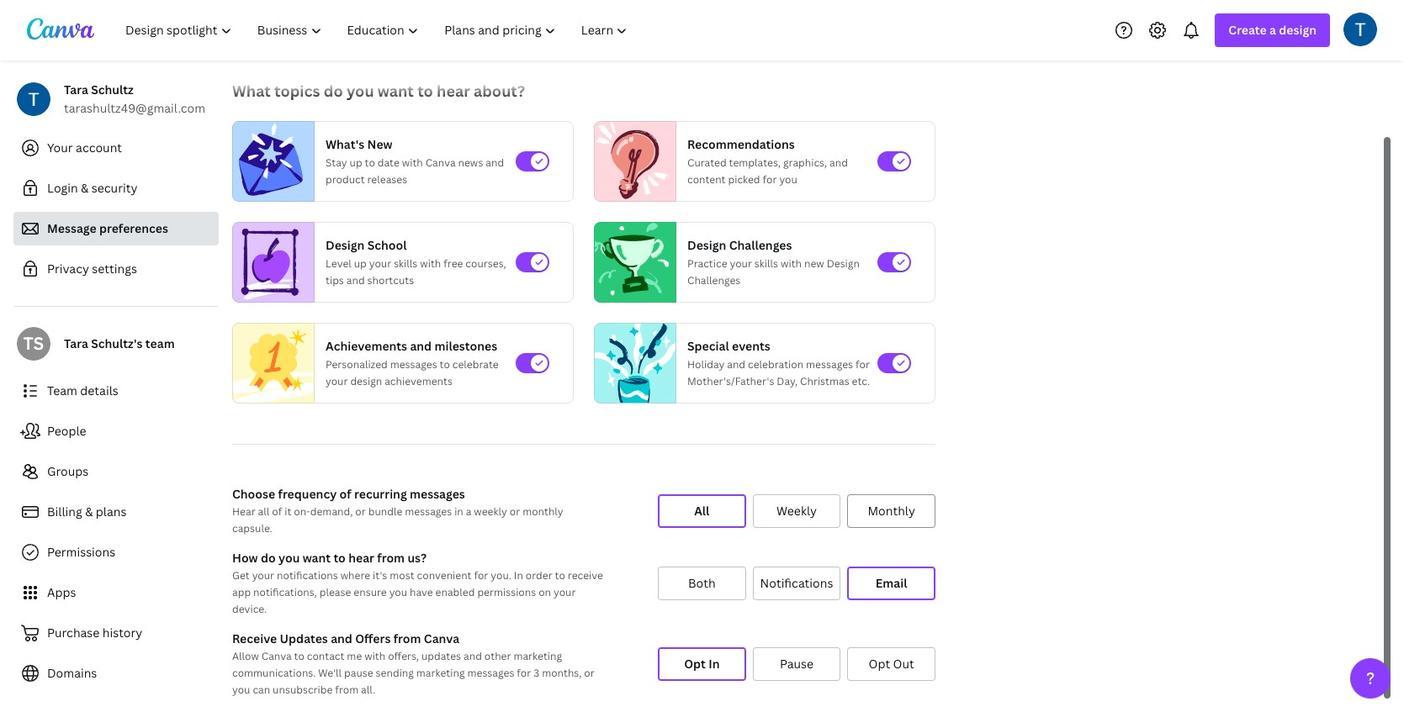 Task type: locate. For each thing, give the bounding box(es) containing it.
0 horizontal spatial do
[[261, 550, 276, 566]]

opt inside button
[[869, 656, 890, 672]]

and inside what's new stay up to date with canva news and product releases
[[486, 156, 504, 170]]

or right weekly
[[510, 505, 520, 519]]

to left date
[[365, 156, 375, 170]]

opt
[[684, 656, 706, 672], [869, 656, 890, 672]]

1 vertical spatial in
[[709, 656, 720, 672]]

Monthly button
[[848, 495, 936, 528]]

want up notifications
[[303, 550, 331, 566]]

1 horizontal spatial opt
[[869, 656, 890, 672]]

recommendations
[[687, 136, 795, 152]]

up
[[350, 156, 362, 170], [354, 257, 367, 271]]

with left "free"
[[420, 257, 441, 271]]

topic image left personalized
[[233, 319, 314, 408]]

0 vertical spatial in
[[514, 569, 523, 583]]

of
[[340, 486, 351, 502], [272, 505, 282, 519]]

design right the create
[[1279, 22, 1317, 38]]

tara for tara schultz tarashultz49@gmail.com
[[64, 82, 88, 98]]

or left bundle
[[355, 505, 366, 519]]

1 horizontal spatial design
[[1279, 22, 1317, 38]]

choose frequency of recurring messages hear all of it on-demand, or bundle messages in a weekly or monthly capsule.
[[232, 486, 563, 536]]

a
[[1270, 22, 1276, 38], [466, 505, 472, 519]]

topic image for design school
[[233, 222, 307, 303]]

you up notifications
[[279, 550, 300, 566]]

privacy settings
[[47, 261, 137, 277]]

login & security link
[[13, 172, 219, 205]]

to up where
[[334, 550, 346, 566]]

marketing down the updates
[[416, 666, 465, 681]]

of up the demand,
[[340, 486, 351, 502]]

2 opt from the left
[[869, 656, 890, 672]]

design
[[1279, 22, 1317, 38], [350, 374, 382, 389]]

and inside achievements and milestones personalized messages to celebrate your design achievements
[[410, 338, 432, 354]]

us?
[[408, 550, 427, 566]]

and inside design school level up your skills with free courses, tips and shortcuts
[[346, 273, 365, 288]]

and up mother's/father's
[[727, 358, 746, 372]]

and right tips
[[346, 273, 365, 288]]

0 vertical spatial tara
[[64, 82, 88, 98]]

tara schultz's team element
[[17, 327, 50, 361]]

in
[[514, 569, 523, 583], [709, 656, 720, 672]]

challenges
[[729, 237, 792, 253], [687, 273, 741, 288]]

to inside what's new stay up to date with canva news and product releases
[[365, 156, 375, 170]]

with right date
[[402, 156, 423, 170]]

with left new
[[781, 257, 802, 271]]

2 tara from the top
[[64, 336, 88, 352]]

from down pause
[[335, 683, 359, 698]]

billing & plans link
[[13, 496, 219, 529]]

please
[[320, 586, 351, 600]]

0 vertical spatial do
[[324, 81, 343, 101]]

0 vertical spatial a
[[1270, 22, 1276, 38]]

and inside recommendations curated templates, graphics, and content picked for you
[[830, 156, 848, 170]]

0 vertical spatial up
[[350, 156, 362, 170]]

opt down both button
[[684, 656, 706, 672]]

in down both button
[[709, 656, 720, 672]]

1 opt from the left
[[684, 656, 706, 672]]

opt left out
[[869, 656, 890, 672]]

and right graphics,
[[830, 156, 848, 170]]

you left can
[[232, 683, 250, 698]]

for left you.
[[474, 569, 488, 583]]

up right stay
[[350, 156, 362, 170]]

canva inside what's new stay up to date with canva news and product releases
[[426, 156, 456, 170]]

0 vertical spatial design
[[1279, 22, 1317, 38]]

in right you.
[[514, 569, 523, 583]]

you inside recommendations curated templates, graphics, and content picked for you
[[779, 172, 798, 187]]

topic image left the "holiday"
[[595, 319, 676, 408]]

all
[[694, 503, 710, 519]]

your right the get
[[252, 569, 274, 583]]

tara schultz's team
[[64, 336, 175, 352]]

1 vertical spatial up
[[354, 257, 367, 271]]

messages
[[390, 358, 437, 372], [806, 358, 853, 372], [410, 486, 465, 502], [405, 505, 452, 519], [467, 666, 514, 681]]

topic image left stay
[[233, 121, 307, 202]]

or right months,
[[584, 666, 595, 681]]

0 vertical spatial canva
[[426, 156, 456, 170]]

Opt Out button
[[848, 648, 936, 682]]

skills left new
[[755, 257, 778, 271]]

0 horizontal spatial or
[[355, 505, 366, 519]]

create
[[1229, 22, 1267, 38]]

permissions link
[[13, 536, 219, 570]]

purchase
[[47, 625, 100, 641]]

events
[[732, 338, 771, 354]]

0 horizontal spatial design
[[350, 374, 382, 389]]

2 horizontal spatial or
[[584, 666, 595, 681]]

1 vertical spatial design
[[350, 374, 382, 389]]

do
[[324, 81, 343, 101], [261, 550, 276, 566]]

0 horizontal spatial marketing
[[416, 666, 465, 681]]

your right on
[[554, 586, 576, 600]]

recurring
[[354, 486, 407, 502]]

opt inside button
[[684, 656, 706, 672]]

1 tara from the top
[[64, 82, 88, 98]]

topic image left tips
[[233, 222, 307, 303]]

purchase history link
[[13, 617, 219, 650]]

for up etc.
[[856, 358, 870, 372]]

& left "plans"
[[85, 504, 93, 520]]

1 horizontal spatial in
[[709, 656, 720, 672]]

etc.
[[852, 374, 870, 389]]

offers,
[[388, 650, 419, 664]]

for left 3
[[517, 666, 531, 681]]

1 vertical spatial tara
[[64, 336, 88, 352]]

stay
[[326, 156, 347, 170]]

0 vertical spatial marketing
[[514, 650, 562, 664]]

achievements and milestones personalized messages to celebrate your design achievements
[[326, 338, 499, 389]]

privacy settings link
[[13, 252, 219, 286]]

0 horizontal spatial hear
[[349, 550, 374, 566]]

0 horizontal spatial a
[[466, 505, 472, 519]]

login & security
[[47, 180, 138, 196]]

level
[[326, 257, 352, 271]]

1 vertical spatial do
[[261, 550, 276, 566]]

2 vertical spatial from
[[335, 683, 359, 698]]

0 vertical spatial from
[[377, 550, 405, 566]]

messages inside achievements and milestones personalized messages to celebrate your design achievements
[[390, 358, 437, 372]]

challenges down practice
[[687, 273, 741, 288]]

design right new
[[827, 257, 860, 271]]

to up what's new stay up to date with canva news and product releases
[[417, 81, 433, 101]]

from up it's
[[377, 550, 405, 566]]

your inside design challenges practice your skills with new design challenges
[[730, 257, 752, 271]]

receive updates and offers from canva allow canva to contact me with offers, updates and other marketing communications. we'll pause sending marketing messages for 3 months, or you can unsubscribe from all.
[[232, 631, 595, 698]]

marketing up 3
[[514, 650, 562, 664]]

achievements
[[326, 338, 407, 354]]

Pause button
[[753, 648, 841, 682]]

skills up shortcuts
[[394, 257, 418, 271]]

hear
[[232, 505, 255, 519]]

topic image for special events
[[595, 319, 676, 408]]

privacy
[[47, 261, 89, 277]]

security
[[92, 180, 138, 196]]

0 horizontal spatial want
[[303, 550, 331, 566]]

email
[[876, 576, 907, 592]]

1 vertical spatial challenges
[[687, 273, 741, 288]]

Both button
[[658, 567, 746, 601]]

up inside design school level up your skills with free courses, tips and shortcuts
[[354, 257, 367, 271]]

do right topics
[[324, 81, 343, 101]]

to down milestones at the top of page
[[440, 358, 450, 372]]

your down personalized
[[326, 374, 348, 389]]

canva left news
[[426, 156, 456, 170]]

1 vertical spatial want
[[303, 550, 331, 566]]

domains link
[[13, 657, 219, 691]]

1 horizontal spatial design
[[687, 237, 726, 253]]

your down school
[[369, 257, 391, 271]]

1 vertical spatial hear
[[349, 550, 374, 566]]

1 horizontal spatial skills
[[755, 257, 778, 271]]

for inside recommendations curated templates, graphics, and content picked for you
[[763, 172, 777, 187]]

tara schultz tarashultz49@gmail.com
[[64, 82, 205, 116]]

celebration
[[748, 358, 804, 372]]

notifications
[[277, 569, 338, 583]]

0 vertical spatial hear
[[437, 81, 470, 101]]

2 skills from the left
[[755, 257, 778, 271]]

with inside what's new stay up to date with canva news and product releases
[[402, 156, 423, 170]]

templates,
[[729, 156, 781, 170]]

topic image left the curated
[[595, 121, 669, 202]]

with down offers
[[365, 650, 386, 664]]

tara
[[64, 82, 88, 98], [64, 336, 88, 352]]

team details link
[[13, 374, 219, 408]]

up inside what's new stay up to date with canva news and product releases
[[350, 156, 362, 170]]

do inside the how do you want to hear from us? get your notifications where it's most convenient for you. in order to receive app notifications, please ensure you have enabled permissions on your device.
[[261, 550, 276, 566]]

you down graphics,
[[779, 172, 798, 187]]

1 vertical spatial a
[[466, 505, 472, 519]]

tara left the schultz's at the left of the page
[[64, 336, 88, 352]]

1 horizontal spatial hear
[[437, 81, 470, 101]]

0 vertical spatial of
[[340, 486, 351, 502]]

tara schultz's team image
[[17, 327, 50, 361]]

All button
[[658, 495, 746, 528]]

1 vertical spatial of
[[272, 505, 282, 519]]

groups link
[[13, 455, 219, 489]]

0 vertical spatial &
[[81, 180, 89, 196]]

where
[[341, 569, 370, 583]]

me
[[347, 650, 362, 664]]

do right how
[[261, 550, 276, 566]]

free
[[444, 257, 463, 271]]

for inside receive updates and offers from canva allow canva to contact me with offers, updates and other marketing communications. we'll pause sending marketing messages for 3 months, or you can unsubscribe from all.
[[517, 666, 531, 681]]

design inside design school level up your skills with free courses, tips and shortcuts
[[326, 237, 365, 253]]

from up offers,
[[394, 631, 421, 647]]

team
[[145, 336, 175, 352]]

1 horizontal spatial a
[[1270, 22, 1276, 38]]

your account
[[47, 140, 122, 156]]

challenges down picked
[[729, 237, 792, 253]]

& right the login
[[81, 180, 89, 196]]

skills inside design school level up your skills with free courses, tips and shortcuts
[[394, 257, 418, 271]]

hear up where
[[349, 550, 374, 566]]

design down personalized
[[350, 374, 382, 389]]

message preferences link
[[13, 212, 219, 246]]

1 vertical spatial &
[[85, 504, 93, 520]]

a right the create
[[1270, 22, 1276, 38]]

canva up the updates
[[424, 631, 460, 647]]

0 vertical spatial want
[[378, 81, 414, 101]]

new
[[804, 257, 824, 271]]

or inside receive updates and offers from canva allow canva to contact me with offers, updates and other marketing communications. we'll pause sending marketing messages for 3 months, or you can unsubscribe from all.
[[584, 666, 595, 681]]

device.
[[232, 602, 267, 617]]

1 horizontal spatial want
[[378, 81, 414, 101]]

design for design challenges
[[687, 237, 726, 253]]

0 horizontal spatial design
[[326, 237, 365, 253]]

celebrate
[[452, 358, 499, 372]]

tara inside tara schultz tarashultz49@gmail.com
[[64, 82, 88, 98]]

your right practice
[[730, 257, 752, 271]]

for down templates,
[[763, 172, 777, 187]]

design challenges practice your skills with new design challenges
[[687, 237, 860, 288]]

2 vertical spatial canva
[[261, 650, 292, 664]]

design up practice
[[687, 237, 726, 253]]

1 horizontal spatial do
[[324, 81, 343, 101]]

messages inside receive updates and offers from canva allow canva to contact me with offers, updates and other marketing communications. we'll pause sending marketing messages for 3 months, or you can unsubscribe from all.
[[467, 666, 514, 681]]

to down updates
[[294, 650, 304, 664]]

tara left schultz
[[64, 82, 88, 98]]

how do you want to hear from us? get your notifications where it's most convenient for you. in order to receive app notifications, please ensure you have enabled permissions on your device.
[[232, 550, 603, 617]]

topic image left practice
[[595, 222, 669, 303]]

0 horizontal spatial in
[[514, 569, 523, 583]]

your
[[47, 140, 73, 156]]

1 horizontal spatial marketing
[[514, 650, 562, 664]]

1 horizontal spatial of
[[340, 486, 351, 502]]

0 horizontal spatial of
[[272, 505, 282, 519]]

0 horizontal spatial skills
[[394, 257, 418, 271]]

team
[[47, 383, 77, 399]]

can
[[253, 683, 270, 698]]

messages up christmas
[[806, 358, 853, 372]]

a right in
[[466, 505, 472, 519]]

with inside receive updates and offers from canva allow canva to contact me with offers, updates and other marketing communications. we'll pause sending marketing messages for 3 months, or you can unsubscribe from all.
[[365, 650, 386, 664]]

canva up communications. on the left bottom
[[261, 650, 292, 664]]

topic image for what's new
[[233, 121, 307, 202]]

design inside dropdown button
[[1279, 22, 1317, 38]]

topics
[[274, 81, 320, 101]]

design up level
[[326, 237, 365, 253]]

hear left the about?
[[437, 81, 470, 101]]

messages up in
[[410, 486, 465, 502]]

1 skills from the left
[[394, 257, 418, 271]]

and right news
[[486, 156, 504, 170]]

and up achievements
[[410, 338, 432, 354]]

topic image
[[233, 121, 307, 202], [595, 121, 669, 202], [233, 222, 307, 303], [595, 222, 669, 303], [233, 319, 314, 408], [595, 319, 676, 408]]

content
[[687, 172, 726, 187]]

up right level
[[354, 257, 367, 271]]

create a design button
[[1215, 13, 1330, 47]]

and
[[486, 156, 504, 170], [830, 156, 848, 170], [346, 273, 365, 288], [410, 338, 432, 354], [727, 358, 746, 372], [331, 631, 352, 647], [464, 650, 482, 664]]

releases
[[367, 172, 407, 187]]

& for billing
[[85, 504, 93, 520]]

messages up achievements
[[390, 358, 437, 372]]

messages down other
[[467, 666, 514, 681]]

billing & plans
[[47, 504, 127, 520]]

of left it
[[272, 505, 282, 519]]

topic image for design challenges
[[595, 222, 669, 303]]

0 horizontal spatial opt
[[684, 656, 706, 672]]

design
[[326, 237, 365, 253], [687, 237, 726, 253], [827, 257, 860, 271]]

ensure
[[354, 586, 387, 600]]

history
[[102, 625, 142, 641]]

unsubscribe
[[273, 683, 333, 698]]

and left other
[[464, 650, 482, 664]]

want up new at top left
[[378, 81, 414, 101]]

for
[[763, 172, 777, 187], [856, 358, 870, 372], [474, 569, 488, 583], [517, 666, 531, 681]]

what
[[232, 81, 271, 101]]

notifications
[[760, 576, 833, 592]]

apps
[[47, 585, 76, 601]]



Task type: describe. For each thing, give the bounding box(es) containing it.
& for login
[[81, 180, 89, 196]]

opt for opt in
[[684, 656, 706, 672]]

you up what's
[[347, 81, 374, 101]]

3
[[534, 666, 540, 681]]

in inside button
[[709, 656, 720, 672]]

what's
[[326, 136, 365, 152]]

new
[[367, 136, 393, 152]]

1 horizontal spatial or
[[510, 505, 520, 519]]

top level navigation element
[[114, 13, 642, 47]]

shortcuts
[[367, 273, 414, 288]]

billing
[[47, 504, 82, 520]]

1 vertical spatial from
[[394, 631, 421, 647]]

up for design
[[354, 257, 367, 271]]

you down most
[[389, 586, 407, 600]]

topic image for recommendations
[[595, 121, 669, 202]]

design for design school
[[326, 237, 365, 253]]

hear inside the how do you want to hear from us? get your notifications where it's most convenient for you. in order to receive app notifications, please ensure you have enabled permissions on your device.
[[349, 550, 374, 566]]

canva for canva
[[261, 650, 292, 664]]

from inside the how do you want to hear from us? get your notifications where it's most convenient for you. in order to receive app notifications, please ensure you have enabled permissions on your device.
[[377, 550, 405, 566]]

pause
[[344, 666, 373, 681]]

you inside receive updates and offers from canva allow canva to contact me with offers, updates and other marketing communications. we'll pause sending marketing messages for 3 months, or you can unsubscribe from all.
[[232, 683, 250, 698]]

product
[[326, 172, 365, 187]]

for inside the how do you want to hear from us? get your notifications where it's most convenient for you. in order to receive app notifications, please ensure you have enabled permissions on your device.
[[474, 569, 488, 583]]

out
[[893, 656, 915, 672]]

special events holiday and celebration messages for mother's/father's day, christmas etc.
[[687, 338, 870, 389]]

enabled
[[436, 586, 475, 600]]

a inside dropdown button
[[1270, 22, 1276, 38]]

account
[[76, 140, 122, 156]]

how
[[232, 550, 258, 566]]

to right order
[[555, 569, 565, 583]]

graphics,
[[783, 156, 827, 170]]

on-
[[294, 505, 310, 519]]

convenient
[[417, 569, 472, 583]]

with inside design challenges practice your skills with new design challenges
[[781, 257, 802, 271]]

recommendations curated templates, graphics, and content picked for you
[[687, 136, 848, 187]]

mother's/father's
[[687, 374, 774, 389]]

it
[[285, 505, 291, 519]]

settings
[[92, 261, 137, 277]]

people link
[[13, 415, 219, 448]]

communications.
[[232, 666, 316, 681]]

it's
[[373, 569, 387, 583]]

to inside receive updates and offers from canva allow canva to contact me with offers, updates and other marketing communications. we'll pause sending marketing messages for 3 months, or you can unsubscribe from all.
[[294, 650, 304, 664]]

details
[[80, 383, 118, 399]]

permissions
[[477, 586, 536, 600]]

curated
[[687, 156, 727, 170]]

opt out
[[869, 656, 915, 672]]

to inside achievements and milestones personalized messages to celebrate your design achievements
[[440, 358, 450, 372]]

weekly
[[474, 505, 507, 519]]

tara schultz image
[[1344, 12, 1377, 46]]

message preferences
[[47, 220, 168, 236]]

app
[[232, 586, 251, 600]]

Weekly button
[[753, 495, 841, 528]]

get
[[232, 569, 250, 583]]

skills inside design challenges practice your skills with new design challenges
[[755, 257, 778, 271]]

people
[[47, 423, 86, 439]]

milestones
[[435, 338, 497, 354]]

bundle
[[368, 505, 402, 519]]

on
[[539, 586, 551, 600]]

Email button
[[848, 567, 936, 601]]

opt in
[[684, 656, 720, 672]]

2 horizontal spatial design
[[827, 257, 860, 271]]

weekly
[[777, 503, 817, 519]]

choose
[[232, 486, 275, 502]]

school
[[367, 237, 407, 253]]

tara for tara schultz's team
[[64, 336, 88, 352]]

for inside special events holiday and celebration messages for mother's/father's day, christmas etc.
[[856, 358, 870, 372]]

all.
[[361, 683, 376, 698]]

picked
[[728, 172, 760, 187]]

special
[[687, 338, 729, 354]]

Notifications button
[[753, 567, 841, 601]]

purchase history
[[47, 625, 142, 641]]

we'll
[[318, 666, 342, 681]]

want inside the how do you want to hear from us? get your notifications where it's most convenient for you. in order to receive app notifications, please ensure you have enabled permissions on your device.
[[303, 550, 331, 566]]

your inside design school level up your skills with free courses, tips and shortcuts
[[369, 257, 391, 271]]

receive
[[232, 631, 277, 647]]

topic image for achievements and milestones
[[233, 319, 314, 408]]

date
[[378, 156, 400, 170]]

tarashultz49@gmail.com
[[64, 100, 205, 116]]

about?
[[474, 81, 525, 101]]

with inside design school level up your skills with free courses, tips and shortcuts
[[420, 257, 441, 271]]

news
[[458, 156, 483, 170]]

and up me
[[331, 631, 352, 647]]

achievements
[[385, 374, 453, 389]]

and inside special events holiday and celebration messages for mother's/father's day, christmas etc.
[[727, 358, 746, 372]]

both
[[688, 576, 716, 592]]

christmas
[[800, 374, 850, 389]]

months,
[[542, 666, 582, 681]]

you.
[[491, 569, 512, 583]]

notifications,
[[253, 586, 317, 600]]

in
[[454, 505, 463, 519]]

allow
[[232, 650, 259, 664]]

what topics do you want to hear about?
[[232, 81, 525, 101]]

practice
[[687, 257, 727, 271]]

other
[[484, 650, 511, 664]]

receive
[[568, 569, 603, 583]]

capsule.
[[232, 522, 272, 536]]

have
[[410, 586, 433, 600]]

opt for opt out
[[869, 656, 890, 672]]

1 vertical spatial marketing
[[416, 666, 465, 681]]

1 vertical spatial canva
[[424, 631, 460, 647]]

monthly
[[523, 505, 563, 519]]

your inside achievements and milestones personalized messages to celebrate your design achievements
[[326, 374, 348, 389]]

updates
[[422, 650, 461, 664]]

a inside choose frequency of recurring messages hear all of it on-demand, or bundle messages in a weekly or monthly capsule.
[[466, 505, 472, 519]]

courses,
[[466, 257, 506, 271]]

apps link
[[13, 576, 219, 610]]

pause
[[780, 656, 814, 672]]

up for what's
[[350, 156, 362, 170]]

0 vertical spatial challenges
[[729, 237, 792, 253]]

design inside achievements and milestones personalized messages to celebrate your design achievements
[[350, 374, 382, 389]]

in inside the how do you want to hear from us? get your notifications where it's most convenient for you. in order to receive app notifications, please ensure you have enabled permissions on your device.
[[514, 569, 523, 583]]

day,
[[777, 374, 798, 389]]

contact
[[307, 650, 345, 664]]

your account link
[[13, 131, 219, 165]]

preferences
[[99, 220, 168, 236]]

messages inside special events holiday and celebration messages for mother's/father's day, christmas etc.
[[806, 358, 853, 372]]

canva for date
[[426, 156, 456, 170]]

schultz
[[91, 82, 134, 98]]

most
[[390, 569, 415, 583]]

messages left in
[[405, 505, 452, 519]]

Opt In button
[[658, 648, 746, 682]]

personalized
[[326, 358, 388, 372]]



Task type: vqa. For each thing, say whether or not it's contained in the screenshot.


